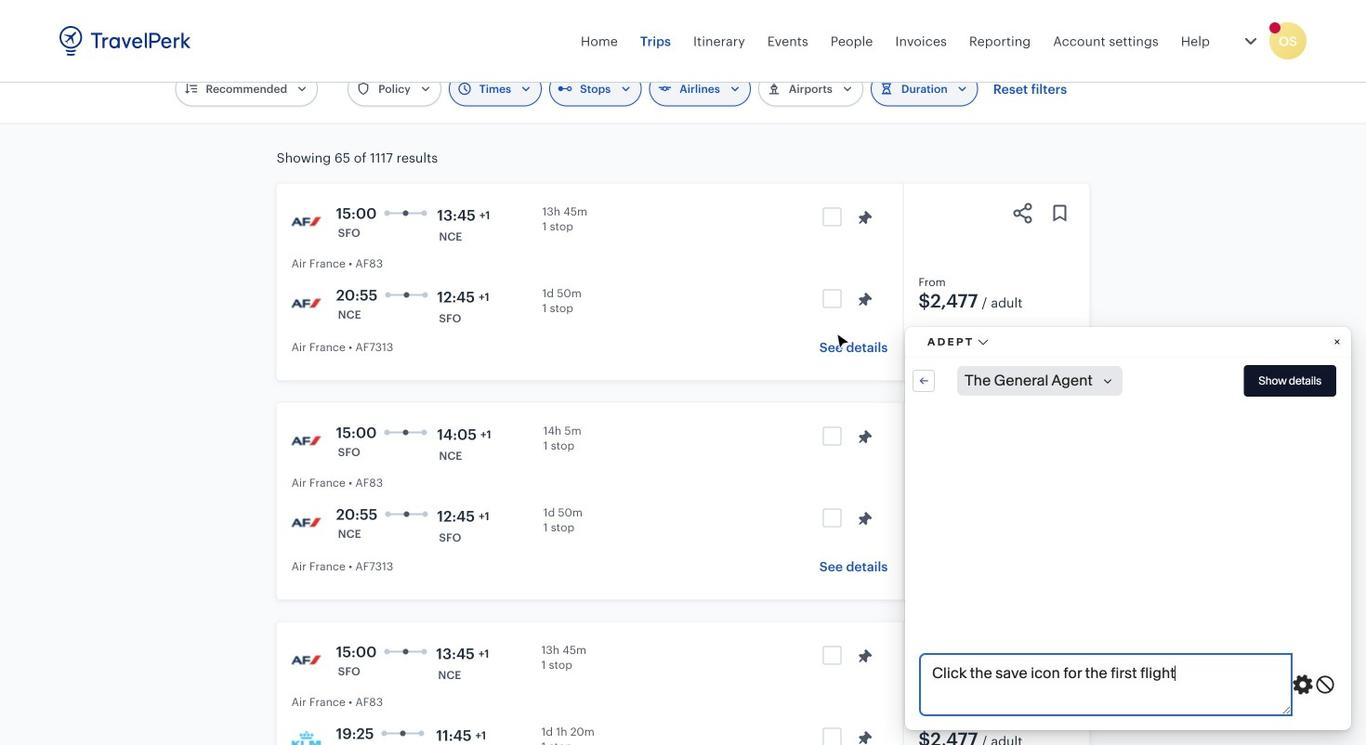 Task type: vqa. For each thing, say whether or not it's contained in the screenshot.
'Return' text field
no



Task type: locate. For each thing, give the bounding box(es) containing it.
0 vertical spatial air france image
[[292, 288, 321, 317]]

air france image for first air france image from the bottom of the page
[[292, 507, 321, 537]]

1 vertical spatial air france image
[[292, 425, 321, 455]]

2 vertical spatial air france image
[[292, 645, 321, 674]]

2 air france image from the top
[[292, 425, 321, 455]]

air france image for 2nd air france image from the bottom
[[292, 288, 321, 317]]

0 vertical spatial air france image
[[292, 206, 321, 236]]

1 air france image from the top
[[292, 206, 321, 236]]

3 air france image from the top
[[292, 645, 321, 674]]

1 air france image from the top
[[292, 288, 321, 317]]

air france image
[[292, 288, 321, 317], [292, 507, 321, 537], [292, 645, 321, 674]]

air france image
[[292, 206, 321, 236], [292, 425, 321, 455]]

Depart field
[[731, 23, 930, 53]]

2 air france image from the top
[[292, 507, 321, 537]]

1 vertical spatial air france image
[[292, 507, 321, 537]]



Task type: describe. For each thing, give the bounding box(es) containing it.
klm royal dutch airlines image
[[292, 726, 321, 745]]

Return field
[[976, 23, 1175, 53]]

To search field
[[480, 23, 668, 53]]



